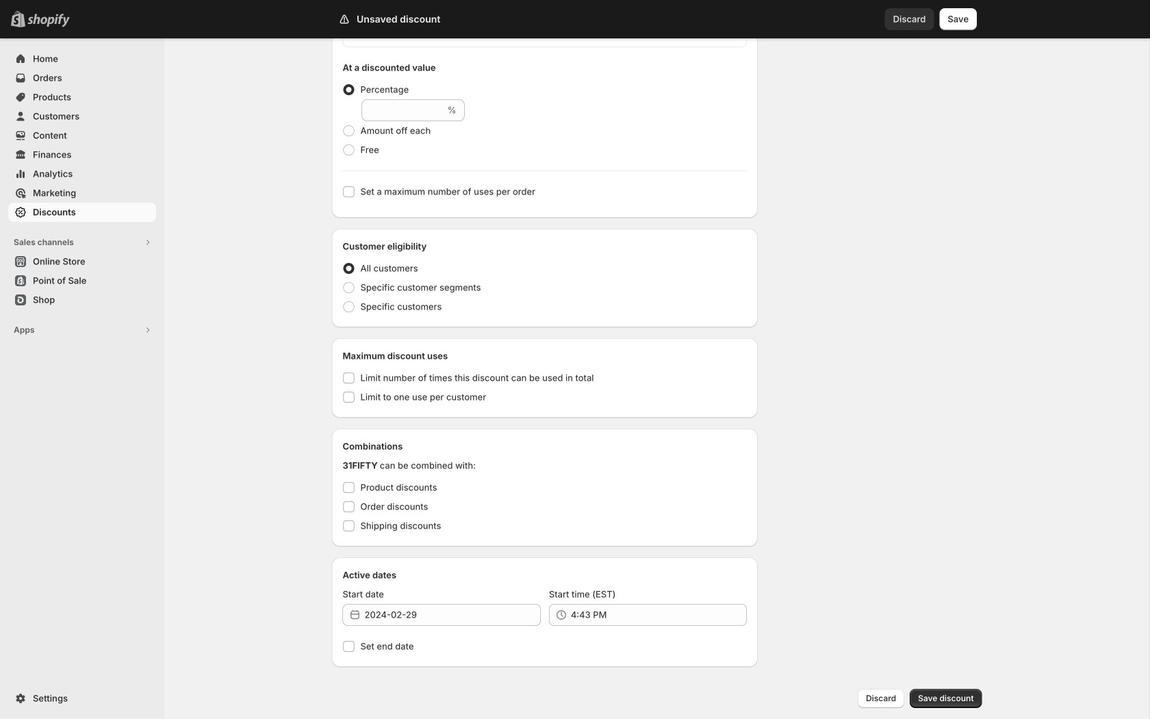 Task type: locate. For each thing, give the bounding box(es) containing it.
None text field
[[362, 99, 445, 121]]



Task type: vqa. For each thing, say whether or not it's contained in the screenshot.
Enter time text field
yes



Task type: describe. For each thing, give the bounding box(es) containing it.
shopify image
[[27, 14, 70, 27]]

YYYY-MM-DD text field
[[365, 604, 541, 626]]

Enter time text field
[[571, 604, 747, 626]]



